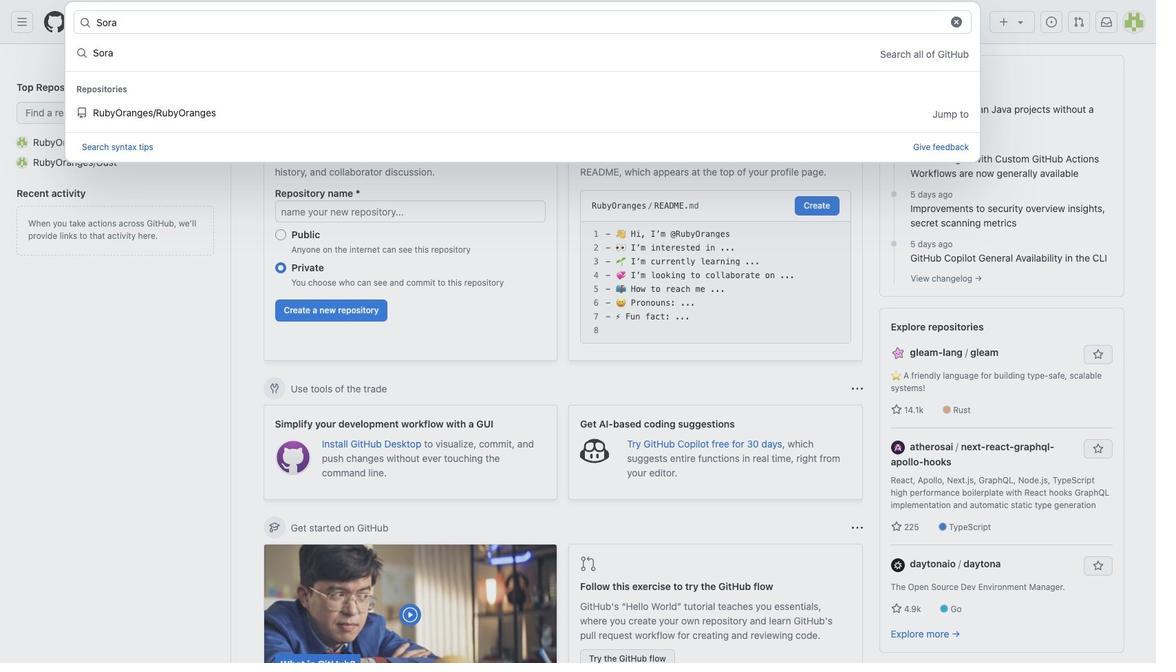 Task type: describe. For each thing, give the bounding box(es) containing it.
name your new repository... text field
[[275, 200, 546, 222]]

2 dot fill image from the top
[[889, 189, 900, 200]]

git pull request image
[[581, 556, 597, 572]]

Top Repositories search field
[[17, 102, 214, 124]]

play image
[[402, 607, 419, 623]]

git pull request image
[[1074, 17, 1085, 28]]

homepage image
[[44, 11, 66, 33]]

suggestions list box
[[65, 36, 981, 132]]

none submit inside introduce yourself with a profile readme element
[[795, 196, 840, 216]]

rubyoranges image
[[17, 137, 28, 148]]

gust image
[[17, 157, 28, 168]]

triangle down image
[[1016, 17, 1027, 28]]

why am i seeing this? image
[[852, 522, 863, 533]]

notifications image
[[1102, 17, 1113, 28]]

github desktop image
[[275, 439, 311, 475]]

none radio inside start a new repository 'element'
[[275, 262, 286, 273]]

@daytonaio profile image
[[891, 558, 905, 572]]

filter image
[[795, 62, 806, 73]]

mortar board image
[[269, 522, 280, 533]]

try the github flow element
[[569, 544, 863, 663]]

introduce yourself with a profile readme element
[[569, 118, 863, 361]]

explore element
[[880, 55, 1125, 663]]



Task type: vqa. For each thing, say whether or not it's contained in the screenshot.
bottommost dot fill icon
yes



Task type: locate. For each thing, give the bounding box(es) containing it.
1 star image from the top
[[891, 404, 903, 415]]

star image for @daytonaio profile icon
[[891, 603, 903, 615]]

star this repository image for @daytonaio profile icon
[[1093, 561, 1104, 572]]

1 vertical spatial dot fill image
[[889, 189, 900, 200]]

command palette image
[[957, 17, 968, 28]]

None text field
[[96, 11, 943, 33]]

explore repositories navigation
[[880, 308, 1125, 653]]

why am i seeing this? image
[[852, 383, 863, 394]]

1 dot fill image from the top
[[889, 139, 900, 150]]

issue opened image
[[1047, 17, 1058, 28]]

star this repository image for @atherosai profile image
[[1093, 444, 1104, 455]]

1 vertical spatial star this repository image
[[1093, 561, 1104, 572]]

None radio
[[275, 262, 286, 273]]

star this repository image
[[1093, 444, 1104, 455], [1093, 561, 1104, 572]]

what is github? image
[[264, 545, 557, 663]]

star image
[[891, 522, 903, 533]]

Find a repository… text field
[[17, 102, 214, 124]]

None radio
[[275, 229, 286, 240]]

dot fill image
[[889, 139, 900, 150], [889, 189, 900, 200]]

what is github? element
[[263, 544, 558, 663]]

@atherosai profile image
[[891, 441, 905, 455]]

0 vertical spatial star image
[[891, 404, 903, 415]]

1 star this repository image from the top
[[1093, 444, 1104, 455]]

star image down @daytonaio profile icon
[[891, 603, 903, 615]]

star image up @atherosai profile image
[[891, 404, 903, 415]]

1 vertical spatial star image
[[891, 603, 903, 615]]

star image
[[891, 404, 903, 415], [891, 603, 903, 615]]

2 star image from the top
[[891, 603, 903, 615]]

plus image
[[999, 17, 1010, 28]]

none radio inside start a new repository 'element'
[[275, 229, 286, 240]]

simplify your development workflow with a gui element
[[263, 405, 558, 500]]

get ai-based coding suggestions element
[[569, 405, 863, 500]]

dialog
[[65, 1, 981, 162]]

start a new repository element
[[263, 118, 558, 361]]

None submit
[[795, 196, 840, 216]]

tools image
[[269, 383, 280, 394]]

0 vertical spatial dot fill image
[[889, 139, 900, 150]]

0 vertical spatial star this repository image
[[1093, 444, 1104, 455]]

star image for @gleam-lang profile image
[[891, 404, 903, 415]]

2 star this repository image from the top
[[1093, 561, 1104, 572]]

star this repository image
[[1093, 349, 1104, 360]]

@gleam-lang profile image
[[891, 347, 905, 360]]

dot fill image
[[889, 238, 900, 249]]



